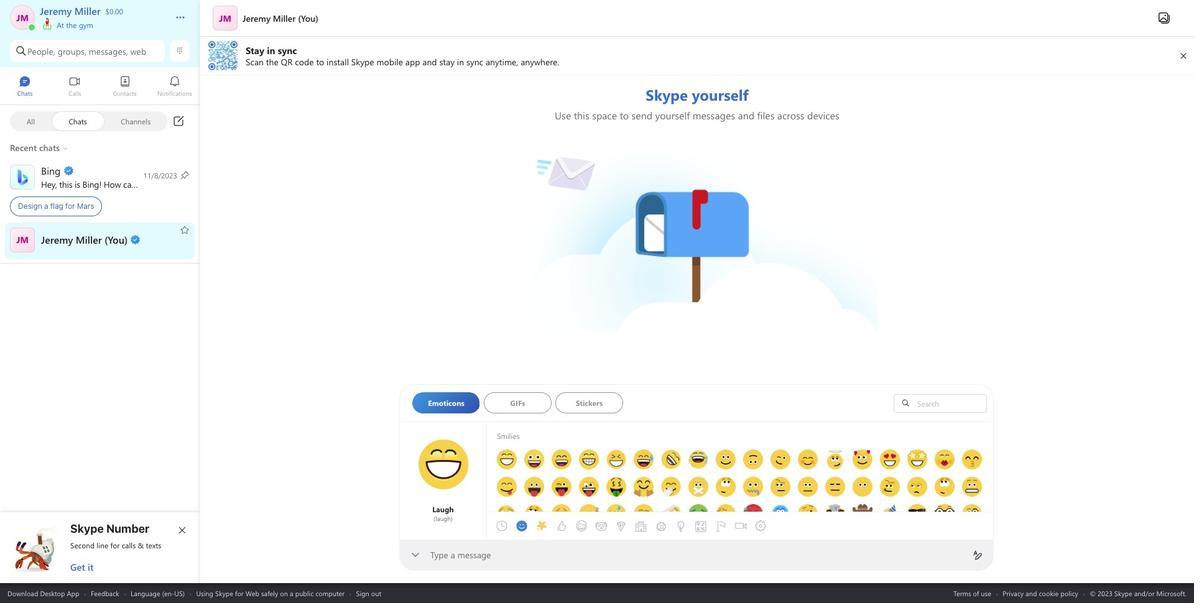 Task type: vqa. For each thing, say whether or not it's contained in the screenshot.
Get
yes



Task type: describe. For each thing, give the bounding box(es) containing it.
!
[[99, 178, 101, 190]]

download desktop app
[[7, 589, 79, 598]]

at the gym button
[[40, 17, 163, 30]]

it
[[88, 561, 93, 573]]

1 horizontal spatial a
[[290, 589, 293, 598]]

privacy and cookie policy link
[[1003, 589, 1078, 598]]

type a message
[[430, 549, 491, 561]]

terms of use
[[954, 589, 991, 598]]

get
[[70, 561, 85, 573]]

design
[[18, 201, 42, 211]]

bing
[[82, 178, 99, 190]]

get it
[[70, 561, 93, 573]]

line
[[97, 540, 108, 550]]

skype number element
[[11, 522, 190, 573]]

message
[[458, 549, 491, 561]]

feedback
[[91, 589, 119, 598]]

Type a message text field
[[431, 549, 963, 562]]

on
[[280, 589, 288, 598]]

out
[[371, 589, 381, 598]]

policy
[[1061, 589, 1078, 598]]

language
[[131, 589, 160, 598]]

for for using skype for web safely on a public computer
[[235, 589, 244, 598]]

of
[[973, 589, 979, 598]]

skype number
[[70, 522, 149, 535]]

language (en-us)
[[131, 589, 185, 598]]

download desktop app link
[[7, 589, 79, 598]]

web
[[130, 45, 146, 57]]

people, groups, messages, web
[[27, 45, 146, 57]]

privacy and cookie policy
[[1003, 589, 1078, 598]]

and
[[1026, 589, 1037, 598]]

1 vertical spatial skype
[[215, 589, 233, 598]]

today?
[[177, 178, 202, 190]]

this
[[59, 178, 72, 190]]

you
[[161, 178, 175, 190]]

for for second line for calls & texts
[[110, 540, 120, 550]]

mars
[[77, 201, 94, 211]]

0 vertical spatial skype
[[70, 522, 104, 535]]

hey,
[[41, 178, 57, 190]]

using
[[196, 589, 213, 598]]

people,
[[27, 45, 55, 57]]

terms
[[954, 589, 971, 598]]

use
[[981, 589, 991, 598]]



Task type: locate. For each thing, give the bounding box(es) containing it.
safely
[[261, 589, 278, 598]]

texts
[[146, 540, 161, 550]]

1 horizontal spatial skype
[[215, 589, 233, 598]]

a for message
[[451, 549, 455, 561]]

0 vertical spatial tab list
[[0, 70, 200, 104]]

messages,
[[89, 45, 128, 57]]

2 horizontal spatial a
[[451, 549, 455, 561]]

is
[[75, 178, 80, 190]]

2 vertical spatial a
[[290, 589, 293, 598]]

using skype for web safely on a public computer link
[[196, 589, 345, 598]]

Search text field
[[914, 398, 983, 409]]

2 horizontal spatial for
[[235, 589, 244, 598]]

hey, this is bing ! how can i help you today?
[[41, 178, 204, 190]]

2 vertical spatial tab list
[[492, 495, 771, 557]]

flag
[[50, 201, 63, 211]]

a for flag
[[44, 201, 48, 211]]

terms of use link
[[954, 589, 991, 598]]

1 vertical spatial for
[[110, 540, 120, 550]]

for left web
[[235, 589, 244, 598]]

1 vertical spatial tab list
[[412, 392, 872, 417]]

download
[[7, 589, 38, 598]]

i
[[138, 178, 141, 190]]

second line for calls & texts
[[70, 540, 161, 550]]

for right the 'flag'
[[65, 201, 75, 211]]

number
[[106, 522, 149, 535]]

sign
[[356, 589, 369, 598]]

public
[[295, 589, 314, 598]]

groups,
[[58, 45, 86, 57]]

sign out link
[[356, 589, 381, 598]]

computer
[[315, 589, 345, 598]]

design a flag for mars
[[18, 201, 94, 211]]

skype right using
[[215, 589, 233, 598]]

privacy
[[1003, 589, 1024, 598]]

language (en-us) link
[[131, 589, 185, 598]]

(en-
[[162, 589, 174, 598]]

desktop
[[40, 589, 65, 598]]

people, groups, messages, web button
[[10, 40, 165, 62]]

how
[[104, 178, 121, 190]]

1 horizontal spatial for
[[110, 540, 120, 550]]

skype up second on the bottom
[[70, 522, 104, 535]]

0 vertical spatial for
[[65, 201, 75, 211]]

web
[[245, 589, 259, 598]]

all
[[27, 116, 35, 126]]

app
[[67, 589, 79, 598]]

at the gym
[[55, 20, 93, 30]]

type
[[430, 549, 448, 561]]

a left the 'flag'
[[44, 201, 48, 211]]

the
[[66, 20, 77, 30]]

a right the on
[[290, 589, 293, 598]]

a right type
[[451, 549, 455, 561]]

using skype for web safely on a public computer
[[196, 589, 345, 598]]

cookie
[[1039, 589, 1059, 598]]

0 horizontal spatial a
[[44, 201, 48, 211]]

0 vertical spatial a
[[44, 201, 48, 211]]

second
[[70, 540, 95, 550]]

skype
[[70, 522, 104, 535], [215, 589, 233, 598]]

at
[[57, 20, 64, 30]]

tab list
[[0, 70, 200, 104], [412, 392, 872, 417], [492, 495, 771, 557]]

sign out
[[356, 589, 381, 598]]

help
[[143, 178, 159, 190]]

0 horizontal spatial skype
[[70, 522, 104, 535]]

feedback link
[[91, 589, 119, 598]]

chats
[[69, 116, 87, 126]]

2 vertical spatial for
[[235, 589, 244, 598]]

for
[[65, 201, 75, 211], [110, 540, 120, 550], [235, 589, 244, 598]]

us)
[[174, 589, 185, 598]]

a
[[44, 201, 48, 211], [451, 549, 455, 561], [290, 589, 293, 598]]

for inside skype number element
[[110, 540, 120, 550]]

gym
[[79, 20, 93, 30]]

calls
[[122, 540, 136, 550]]

can
[[123, 178, 136, 190]]

for right line
[[110, 540, 120, 550]]

&
[[138, 540, 144, 550]]

channels
[[121, 116, 151, 126]]

1 vertical spatial a
[[451, 549, 455, 561]]

0 horizontal spatial for
[[65, 201, 75, 211]]



